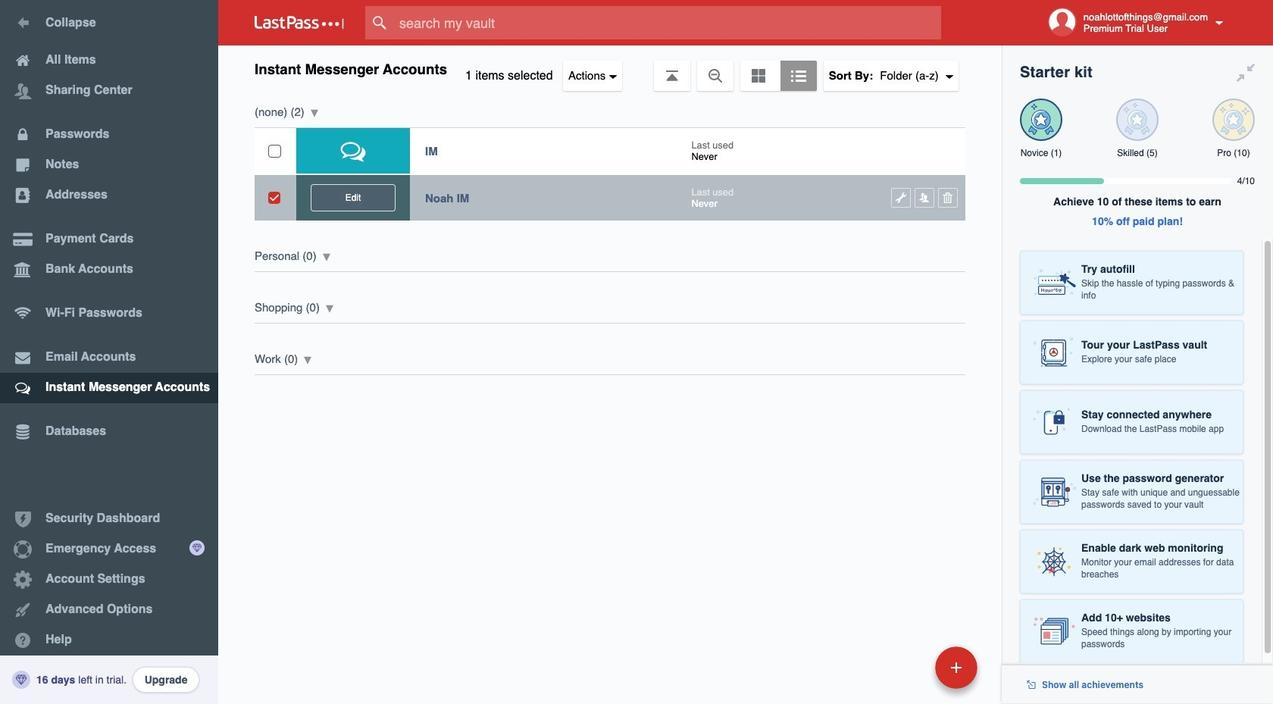 Task type: describe. For each thing, give the bounding box(es) containing it.
Search search field
[[365, 6, 971, 39]]

main navigation navigation
[[0, 0, 218, 704]]

search my vault text field
[[365, 6, 971, 39]]

new item element
[[831, 646, 983, 689]]



Task type: locate. For each thing, give the bounding box(es) containing it.
vault options navigation
[[218, 45, 1002, 91]]

new item navigation
[[831, 642, 987, 704]]

lastpass image
[[255, 16, 344, 30]]



Task type: vqa. For each thing, say whether or not it's contained in the screenshot.
text box
no



